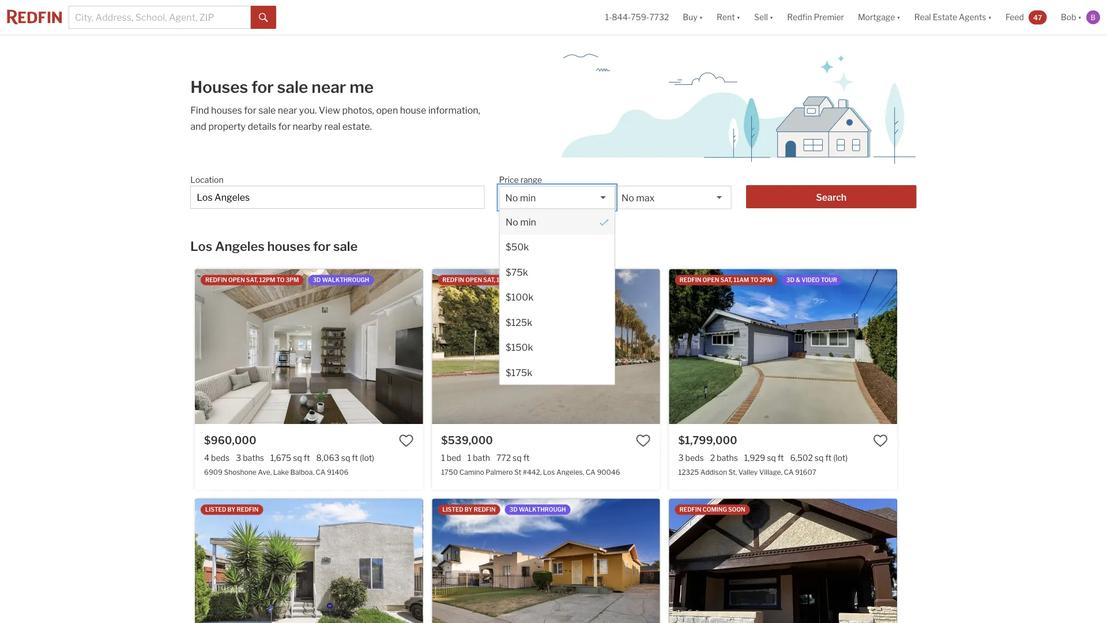 Task type: vqa. For each thing, say whether or not it's contained in the screenshot.
bottom The If
no



Task type: locate. For each thing, give the bounding box(es) containing it.
1 horizontal spatial listed
[[443, 506, 464, 513]]

dialog
[[499, 209, 616, 385]]

for up the find houses for sale near you.
[[252, 77, 274, 97]]

772 sq ft
[[497, 453, 530, 463]]

3 ft from the left
[[524, 453, 530, 463]]

estate.
[[343, 121, 372, 132]]

(lot) right 8,063 on the left bottom
[[360, 453, 375, 463]]

beds right the 4
[[211, 453, 230, 463]]

$75k
[[506, 266, 528, 278]]

4 beds
[[204, 453, 230, 463]]

list box
[[499, 186, 616, 385]]

min up $50k
[[520, 216, 536, 227]]

3d right "3pm" at the top left of the page
[[313, 277, 321, 284]]

3d down st
[[510, 506, 518, 513]]

sq up the 91406
[[341, 453, 350, 463]]

beds for $1,799,000
[[686, 453, 704, 463]]

▾ right sell
[[770, 12, 774, 22]]

3 open from the left
[[703, 277, 720, 284]]

agents
[[960, 12, 987, 22]]

1 vertical spatial near
[[278, 104, 297, 116]]

0 horizontal spatial to
[[277, 277, 285, 284]]

3 for 3 baths
[[236, 453, 241, 463]]

3 beds
[[679, 453, 704, 463]]

1 horizontal spatial favorite button checkbox
[[636, 433, 651, 448]]

2 ▾ from the left
[[737, 12, 741, 22]]

0 horizontal spatial ca
[[316, 468, 326, 476]]

ca down 8,063 on the left bottom
[[316, 468, 326, 476]]

bob ▾
[[1062, 12, 1082, 22]]

1 horizontal spatial baths
[[717, 453, 738, 463]]

1 horizontal spatial open
[[466, 277, 482, 284]]

1-844-759-7732
[[606, 12, 670, 22]]

5 ▾ from the left
[[989, 12, 992, 22]]

0 horizontal spatial favorite button checkbox
[[399, 433, 414, 448]]

844-
[[612, 12, 631, 22]]

4 sq from the left
[[768, 453, 776, 463]]

1 favorite button image from the left
[[399, 433, 414, 448]]

search button
[[747, 185, 917, 208]]

0 vertical spatial near
[[312, 77, 346, 97]]

2 horizontal spatial favorite button checkbox
[[874, 433, 889, 448]]

open for $960,000
[[228, 277, 245, 284]]

1 vertical spatial houses
[[267, 238, 311, 254]]

1 sq from the left
[[293, 453, 302, 463]]

1 photo of 6909 shoshone ave, lake balboa, ca 91406 image from the left
[[195, 269, 423, 424]]

2 favorite button checkbox from the left
[[636, 433, 651, 448]]

0 horizontal spatial 1
[[442, 453, 445, 463]]

photo of 3565 arlington ave, los angeles, ca 90018 image
[[670, 499, 898, 623]]

0 horizontal spatial sat,
[[246, 277, 258, 284]]

beds up "12325"
[[686, 453, 704, 463]]

real
[[325, 121, 341, 132]]

redfin left coming
[[680, 506, 702, 513]]

0 vertical spatial walkthrough
[[322, 277, 369, 284]]

bob
[[1062, 12, 1077, 22]]

redfin for redfin coming soon
[[680, 506, 702, 513]]

0 horizontal spatial open
[[228, 277, 245, 284]]

12pm
[[259, 277, 275, 284]]

near left you.
[[278, 104, 297, 116]]

for down city, address, school, agent, zip search box
[[313, 238, 331, 254]]

min
[[520, 192, 536, 203], [520, 216, 536, 227]]

location
[[191, 175, 224, 185]]

view
[[319, 104, 340, 116]]

sell ▾
[[755, 12, 774, 22]]

for inside view photos, open house information, and property details for nearby real estate.
[[278, 121, 291, 132]]

3d walkthrough down #442,
[[510, 506, 566, 513]]

house
[[400, 104, 427, 116]]

near
[[312, 77, 346, 97], [278, 104, 297, 116]]

valley
[[739, 468, 758, 476]]

1 horizontal spatial 3d walkthrough
[[510, 506, 566, 513]]

2 vertical spatial sale
[[334, 238, 358, 254]]

redfin for redfin open sat, 1pm to 4pm
[[443, 277, 465, 284]]

village,
[[760, 468, 783, 476]]

2 beds from the left
[[686, 453, 704, 463]]

2 horizontal spatial ca
[[784, 468, 794, 476]]

photo of 1750 camino palmero st #442, los angeles, ca 90046 image
[[432, 269, 660, 424], [660, 269, 888, 424]]

1 horizontal spatial los
[[543, 468, 555, 476]]

759-
[[631, 12, 650, 22]]

1 open from the left
[[228, 277, 245, 284]]

sat, left 11am
[[721, 277, 733, 284]]

to for $539,000
[[510, 277, 518, 284]]

sale down city, address, school, agent, zip search box
[[334, 238, 358, 254]]

listed down 1750
[[443, 506, 464, 513]]

1 ft from the left
[[304, 453, 310, 463]]

1 horizontal spatial beds
[[686, 453, 704, 463]]

rent ▾
[[717, 12, 741, 22]]

3 up shoshone
[[236, 453, 241, 463]]

ft
[[304, 453, 310, 463], [352, 453, 358, 463], [524, 453, 530, 463], [778, 453, 784, 463], [826, 453, 832, 463]]

open
[[228, 277, 245, 284], [466, 277, 482, 284], [703, 277, 720, 284]]

3d walkthrough for listed by redfin
[[510, 506, 566, 513]]

houses
[[191, 77, 248, 97]]

ft up 1750 camino palmero st #442, los angeles, ca 90046
[[524, 453, 530, 463]]

photo of 8458 hooper ave ave, los angeles, ca 90001 image
[[195, 499, 423, 623], [423, 499, 651, 623]]

0 horizontal spatial by
[[228, 506, 236, 513]]

7732
[[650, 12, 670, 22]]

2 horizontal spatial sale
[[334, 238, 358, 254]]

4 ▾ from the left
[[897, 12, 901, 22]]

sat, left 1pm
[[484, 277, 496, 284]]

nearby
[[293, 121, 323, 132]]

0 vertical spatial los
[[190, 238, 213, 254]]

ca for $960,000
[[316, 468, 326, 476]]

redfin left 1pm
[[443, 277, 465, 284]]

2 photo of 218 e 104th st, los angeles, ca 90003 image from the left
[[660, 499, 888, 623]]

1 beds from the left
[[211, 453, 230, 463]]

2 3 from the left
[[679, 453, 684, 463]]

for
[[252, 77, 274, 97], [244, 104, 257, 116], [278, 121, 291, 132], [313, 238, 331, 254]]

3 up "12325"
[[679, 453, 684, 463]]

1 left bed
[[442, 453, 445, 463]]

redfin down shoshone
[[237, 506, 259, 513]]

1 horizontal spatial to
[[510, 277, 518, 284]]

ft for $1,799,000
[[778, 453, 784, 463]]

no min up $50k
[[506, 216, 536, 227]]

0 horizontal spatial listed by redfin
[[205, 506, 259, 513]]

walkthrough
[[322, 277, 369, 284], [519, 506, 566, 513]]

0 horizontal spatial walkthrough
[[322, 277, 369, 284]]

no inside dialog
[[506, 216, 518, 227]]

real estate agents ▾ link
[[915, 0, 992, 35]]

to right 1pm
[[510, 277, 518, 284]]

8,063
[[317, 453, 340, 463]]

1 horizontal spatial listed by redfin
[[443, 506, 496, 513]]

sat, for $539,000
[[484, 277, 496, 284]]

1 for 1 bath
[[468, 453, 472, 463]]

photo of 218 e 104th st, los angeles, ca 90003 image
[[432, 499, 660, 623], [660, 499, 888, 623]]

▾ right agents
[[989, 12, 992, 22]]

1 horizontal spatial walkthrough
[[519, 506, 566, 513]]

2 baths from the left
[[717, 453, 738, 463]]

▾ right buy
[[700, 12, 703, 22]]

1 horizontal spatial 1
[[468, 453, 472, 463]]

1 listed from the left
[[205, 506, 226, 513]]

$100k
[[506, 291, 534, 303]]

3d walkthrough right "3pm" at the top left of the page
[[313, 277, 369, 284]]

1 horizontal spatial 3
[[679, 453, 684, 463]]

1 horizontal spatial ca
[[586, 468, 596, 476]]

2 listed from the left
[[443, 506, 464, 513]]

2 ca from the left
[[586, 468, 596, 476]]

redfin
[[205, 277, 227, 284], [443, 277, 465, 284], [680, 277, 702, 284], [237, 506, 259, 513], [474, 506, 496, 513], [680, 506, 702, 513]]

by down camino
[[465, 506, 473, 513]]

baths for $1,799,000
[[717, 453, 738, 463]]

1 horizontal spatial 3d
[[510, 506, 518, 513]]

2 horizontal spatial 3d
[[787, 277, 795, 284]]

3 baths
[[236, 453, 264, 463]]

2 horizontal spatial sat,
[[721, 277, 733, 284]]

1 horizontal spatial sat,
[[484, 277, 496, 284]]

listed by redfin
[[205, 506, 259, 513], [443, 506, 496, 513]]

listed by redfin down camino
[[443, 506, 496, 513]]

ft right 6,502
[[826, 453, 832, 463]]

sale up details
[[259, 104, 276, 116]]

photo of 6909 shoshone ave, lake balboa, ca 91406 image
[[195, 269, 423, 424], [423, 269, 651, 424]]

1 horizontal spatial (lot)
[[834, 453, 848, 463]]

mortgage ▾ button
[[852, 0, 908, 35]]

ca for $1,799,000
[[784, 468, 794, 476]]

sq right 6,502
[[815, 453, 824, 463]]

palmero
[[486, 468, 513, 476]]

near up 'view'
[[312, 77, 346, 97]]

soon
[[729, 506, 746, 513]]

3d for $1,799,000
[[787, 277, 795, 284]]

sq up village,
[[768, 453, 776, 463]]

▾ right the "rent"
[[737, 12, 741, 22]]

1 horizontal spatial favorite button image
[[874, 433, 889, 448]]

ft right 8,063 on the left bottom
[[352, 453, 358, 463]]

2 1 from the left
[[468, 453, 472, 463]]

redfin left 11am
[[680, 277, 702, 284]]

3d
[[313, 277, 321, 284], [787, 277, 795, 284], [510, 506, 518, 513]]

ca left 90046
[[586, 468, 596, 476]]

by down shoshone
[[228, 506, 236, 513]]

by for second the photo of 8458 hooper ave ave, los angeles, ca 90001 from right
[[228, 506, 236, 513]]

redfin open sat, 11am to 2pm
[[680, 277, 773, 284]]

1 vertical spatial walkthrough
[[519, 506, 566, 513]]

6909 shoshone ave, lake balboa, ca 91406
[[204, 468, 349, 476]]

no up $50k
[[506, 216, 518, 227]]

ft up village,
[[778, 453, 784, 463]]

0 horizontal spatial los
[[190, 238, 213, 254]]

houses up property in the left top of the page
[[211, 104, 242, 116]]

1 by from the left
[[228, 506, 236, 513]]

1 left bath
[[468, 453, 472, 463]]

3 sat, from the left
[[721, 277, 733, 284]]

sq
[[293, 453, 302, 463], [341, 453, 350, 463], [513, 453, 522, 463], [768, 453, 776, 463], [815, 453, 824, 463]]

you.
[[299, 104, 317, 116]]

0 vertical spatial houses
[[211, 104, 242, 116]]

(lot) right 6,502
[[834, 453, 848, 463]]

sat, left 12pm at the top left
[[246, 277, 258, 284]]

1 to from the left
[[277, 277, 285, 284]]

to for $960,000
[[277, 277, 285, 284]]

0 horizontal spatial 3d walkthrough
[[313, 277, 369, 284]]

0 horizontal spatial listed
[[205, 506, 226, 513]]

0 horizontal spatial sale
[[259, 104, 276, 116]]

0 horizontal spatial baths
[[243, 453, 264, 463]]

listed by redfin down shoshone
[[205, 506, 259, 513]]

to left 2pm
[[751, 277, 759, 284]]

0 vertical spatial sale
[[277, 77, 308, 97]]

ft up "balboa,"
[[304, 453, 310, 463]]

2 horizontal spatial to
[[751, 277, 759, 284]]

0 vertical spatial 3d walkthrough
[[313, 277, 369, 284]]

▾ for bob ▾
[[1079, 12, 1082, 22]]

2 photo of 6909 shoshone ave, lake balboa, ca 91406 image from the left
[[423, 269, 651, 424]]

2 (lot) from the left
[[834, 453, 848, 463]]

2 favorite button image from the left
[[874, 433, 889, 448]]

listed
[[205, 506, 226, 513], [443, 506, 464, 513]]

favorite button image
[[399, 433, 414, 448], [874, 433, 889, 448]]

no left max
[[622, 192, 635, 203]]

sq right 772
[[513, 453, 522, 463]]

3d for $960,000
[[313, 277, 321, 284]]

1 vertical spatial min
[[520, 216, 536, 227]]

buy ▾
[[683, 12, 703, 22]]

2pm
[[760, 277, 773, 284]]

3 ca from the left
[[784, 468, 794, 476]]

2
[[711, 453, 716, 463]]

1 ca from the left
[[316, 468, 326, 476]]

1 vertical spatial sale
[[259, 104, 276, 116]]

1,675 sq ft
[[271, 453, 310, 463]]

walkthrough right "3pm" at the top left of the page
[[322, 277, 369, 284]]

dialog containing no min
[[499, 209, 616, 385]]

▾ for mortgage ▾
[[897, 12, 901, 22]]

balboa,
[[291, 468, 314, 476]]

3 sq from the left
[[513, 453, 522, 463]]

1 3 from the left
[[236, 453, 241, 463]]

redfin open sat, 1pm to 4pm
[[443, 277, 533, 284]]

1 vertical spatial 3d walkthrough
[[510, 506, 566, 513]]

submit search image
[[259, 13, 268, 22]]

no min inside dialog
[[506, 216, 536, 227]]

0 vertical spatial min
[[520, 192, 536, 203]]

ft for $539,000
[[524, 453, 530, 463]]

to left "3pm" at the top left of the page
[[277, 277, 285, 284]]

baths up ave,
[[243, 453, 264, 463]]

sale up you.
[[277, 77, 308, 97]]

1 sat, from the left
[[246, 277, 258, 284]]

47
[[1034, 13, 1043, 21]]

open left 12pm at the top left
[[228, 277, 245, 284]]

4 ft from the left
[[778, 453, 784, 463]]

listed down 6909
[[205, 506, 226, 513]]

0 horizontal spatial favorite button image
[[399, 433, 414, 448]]

12325 addison st, valley village, ca 91607
[[679, 468, 817, 476]]

1 baths from the left
[[243, 453, 264, 463]]

1 horizontal spatial sale
[[277, 77, 308, 97]]

2 horizontal spatial open
[[703, 277, 720, 284]]

coming
[[703, 506, 728, 513]]

3d & video tour
[[787, 277, 838, 284]]

2 to from the left
[[510, 277, 518, 284]]

6 ▾ from the left
[[1079, 12, 1082, 22]]

los right #442,
[[543, 468, 555, 476]]

(lot) for $1,799,000
[[834, 453, 848, 463]]

sq up "balboa,"
[[293, 453, 302, 463]]

▾ for rent ▾
[[737, 12, 741, 22]]

sq for $1,799,000
[[768, 453, 776, 463]]

photo of 12325 addison st, valley village, ca 91607 image
[[670, 269, 898, 424], [898, 269, 1108, 424]]

sale
[[277, 77, 308, 97], [259, 104, 276, 116], [334, 238, 358, 254]]

no min
[[506, 192, 536, 203], [506, 216, 536, 227]]

3 to from the left
[[751, 277, 759, 284]]

mortgage ▾ button
[[859, 0, 901, 35]]

baths
[[243, 453, 264, 463], [717, 453, 738, 463]]

2 by from the left
[[465, 506, 473, 513]]

1 listed by redfin from the left
[[205, 506, 259, 513]]

0 horizontal spatial (lot)
[[360, 453, 375, 463]]

ca
[[316, 468, 326, 476], [586, 468, 596, 476], [784, 468, 794, 476]]

by
[[228, 506, 236, 513], [465, 506, 473, 513]]

0 horizontal spatial 3d
[[313, 277, 321, 284]]

no min down price range
[[506, 192, 536, 203]]

1 1 from the left
[[442, 453, 445, 463]]

walkthrough for redfin open sat, 12pm to 3pm
[[322, 277, 369, 284]]

favorite button checkbox for $1,799,000
[[874, 433, 889, 448]]

2 sat, from the left
[[484, 277, 496, 284]]

redfin down angeles
[[205, 277, 227, 284]]

baths right 2
[[717, 453, 738, 463]]

0 horizontal spatial 3
[[236, 453, 241, 463]]

5 sq from the left
[[815, 453, 824, 463]]

1,675
[[271, 453, 292, 463]]

beds for $960,000
[[211, 453, 230, 463]]

1 horizontal spatial near
[[312, 77, 346, 97]]

3d left &
[[787, 277, 795, 284]]

1 photo of 12325 addison st, valley village, ca 91607 image from the left
[[670, 269, 898, 424]]

for right details
[[278, 121, 291, 132]]

open left 11am
[[703, 277, 720, 284]]

3 ▾ from the left
[[770, 12, 774, 22]]

1 (lot) from the left
[[360, 453, 375, 463]]

open left 1pm
[[466, 277, 482, 284]]

3d walkthrough
[[313, 277, 369, 284], [510, 506, 566, 513]]

st,
[[729, 468, 737, 476]]

walkthrough for listed by redfin
[[519, 506, 566, 513]]

1 ▾ from the left
[[700, 12, 703, 22]]

3pm
[[286, 277, 299, 284]]

1 horizontal spatial by
[[465, 506, 473, 513]]

▾ right bob on the right
[[1079, 12, 1082, 22]]

0 vertical spatial no min
[[506, 192, 536, 203]]

0 horizontal spatial beds
[[211, 453, 230, 463]]

los left angeles
[[190, 238, 213, 254]]

los
[[190, 238, 213, 254], [543, 468, 555, 476]]

user photo image
[[1087, 10, 1101, 24]]

2 open from the left
[[466, 277, 482, 284]]

ft for $960,000
[[304, 453, 310, 463]]

2 no min from the top
[[506, 216, 536, 227]]

min down range
[[520, 192, 536, 203]]

▾ right mortgage
[[897, 12, 901, 22]]

houses up "3pm" at the top left of the page
[[267, 238, 311, 254]]

(lot)
[[360, 453, 375, 463], [834, 453, 848, 463]]

favorite button checkbox
[[399, 433, 414, 448], [636, 433, 651, 448], [874, 433, 889, 448]]

$1,799,000
[[679, 434, 738, 447]]

favorite button checkbox for $960,000
[[399, 433, 414, 448]]

1 favorite button checkbox from the left
[[399, 433, 414, 448]]

3 favorite button checkbox from the left
[[874, 433, 889, 448]]

walkthrough down #442,
[[519, 506, 566, 513]]

ca left 91607
[[784, 468, 794, 476]]

1 vertical spatial no min
[[506, 216, 536, 227]]



Task type: describe. For each thing, give the bounding box(es) containing it.
90046
[[597, 468, 621, 476]]

to for $1,799,000
[[751, 277, 759, 284]]

0 horizontal spatial near
[[278, 104, 297, 116]]

favorite button checkbox for $539,000
[[636, 433, 651, 448]]

1 horizontal spatial houses
[[267, 238, 311, 254]]

rent ▾ button
[[717, 0, 741, 35]]

2 min from the top
[[520, 216, 536, 227]]

1 bed
[[442, 453, 461, 463]]

91607
[[796, 468, 817, 476]]

1 for 1 bed
[[442, 453, 445, 463]]

buy ▾ button
[[683, 0, 703, 35]]

sq for $960,000
[[293, 453, 302, 463]]

1,929
[[745, 453, 766, 463]]

$150k
[[506, 342, 533, 353]]

redfin premier button
[[781, 0, 852, 35]]

▾ for sell ▾
[[770, 12, 774, 22]]

redfin coming soon
[[680, 506, 746, 513]]

2 listed by redfin from the left
[[443, 506, 496, 513]]

sell
[[755, 12, 768, 22]]

redfin
[[788, 12, 813, 22]]

camino
[[460, 468, 485, 476]]

estate
[[933, 12, 958, 22]]

mortgage
[[859, 12, 896, 22]]

angeles,
[[557, 468, 585, 476]]

▾ for buy ▾
[[700, 12, 703, 22]]

feed
[[1006, 12, 1025, 22]]

lake
[[273, 468, 289, 476]]

1 min from the top
[[520, 192, 536, 203]]

max
[[637, 192, 655, 203]]

$960,000
[[204, 434, 257, 447]]

favorite button image for $1,799,000
[[874, 433, 889, 448]]

11am
[[734, 277, 750, 284]]

2 sq from the left
[[341, 453, 350, 463]]

favorite button image
[[636, 433, 651, 448]]

0 horizontal spatial houses
[[211, 104, 242, 116]]

1750
[[442, 468, 458, 476]]

redfin down camino
[[474, 506, 496, 513]]

2 baths
[[711, 453, 738, 463]]

and
[[191, 121, 207, 132]]

favorite button image for $960,000
[[399, 433, 414, 448]]

2 photo of 1750 camino palmero st #442, los angeles, ca 90046 image from the left
[[660, 269, 888, 424]]

me
[[350, 77, 374, 97]]

ave,
[[258, 468, 272, 476]]

rent
[[717, 12, 735, 22]]

no down the price
[[506, 192, 518, 203]]

sell ▾ button
[[748, 0, 781, 35]]

2 photo of 8458 hooper ave ave, los angeles, ca 90001 image from the left
[[423, 499, 651, 623]]

6,502
[[791, 453, 813, 463]]

772
[[497, 453, 511, 463]]

view photos, open house information, and property details for nearby real estate.
[[191, 104, 481, 132]]

City, Address, School, Agent, ZIP search field
[[69, 6, 251, 29]]

for up details
[[244, 104, 257, 116]]

12325
[[679, 468, 699, 476]]

1-844-759-7732 link
[[606, 12, 670, 22]]

no max
[[622, 192, 655, 203]]

real
[[915, 12, 932, 22]]

sat, for $1,799,000
[[721, 277, 733, 284]]

by for first 'photo of 218 e 104th st, los angeles, ca 90003'
[[465, 506, 473, 513]]

3d walkthrough for redfin open sat, 12pm to 3pm
[[313, 277, 369, 284]]

mortgage ▾
[[859, 12, 901, 22]]

video
[[802, 277, 820, 284]]

tour
[[821, 277, 838, 284]]

6,502 sq ft (lot)
[[791, 453, 848, 463]]

rent ▾ button
[[710, 0, 748, 35]]

4
[[204, 453, 210, 463]]

redfin open sat, 12pm to 3pm
[[205, 277, 299, 284]]

range
[[521, 175, 543, 185]]

5 ft from the left
[[826, 453, 832, 463]]

list box containing no min
[[499, 186, 616, 385]]

st
[[515, 468, 522, 476]]

redfin for redfin open sat, 12pm to 3pm
[[205, 277, 227, 284]]

sell ▾ button
[[755, 0, 774, 35]]

3 for 3 beds
[[679, 453, 684, 463]]

real estate agents ▾
[[915, 12, 992, 22]]

1 photo of 8458 hooper ave ave, los angeles, ca 90001 image from the left
[[195, 499, 423, 623]]

no min element
[[500, 209, 615, 234]]

bath
[[473, 453, 490, 463]]

$539,000
[[442, 434, 493, 447]]

1 no min from the top
[[506, 192, 536, 203]]

2 photo of 12325 addison st, valley village, ca 91607 image from the left
[[898, 269, 1108, 424]]

real estate agents ▾ button
[[908, 0, 999, 35]]

angeles
[[215, 238, 265, 254]]

(lot) for $960,000
[[360, 453, 375, 463]]

details
[[248, 121, 276, 132]]

find
[[191, 104, 209, 116]]

premier
[[814, 12, 845, 22]]

sat, for $960,000
[[246, 277, 258, 284]]

shoshone
[[224, 468, 257, 476]]

redfin premier
[[788, 12, 845, 22]]

redfin for redfin open sat, 11am to 2pm
[[680, 277, 702, 284]]

buy ▾ button
[[676, 0, 710, 35]]

1pm
[[497, 277, 509, 284]]

open for $1,799,000
[[703, 277, 720, 284]]

open for $539,000
[[466, 277, 482, 284]]

91406
[[327, 468, 349, 476]]

photos,
[[342, 104, 374, 116]]

find houses for sale near you.
[[191, 104, 319, 116]]

$125k
[[506, 316, 532, 328]]

$175k
[[506, 367, 532, 378]]

City, Address, School, Agent, ZIP search field
[[191, 186, 485, 209]]

baths for $960,000
[[243, 453, 264, 463]]

1 photo of 1750 camino palmero st #442, los angeles, ca 90046 image from the left
[[432, 269, 660, 424]]

1 photo of 218 e 104th st, los angeles, ca 90003 image from the left
[[432, 499, 660, 623]]

2 ft from the left
[[352, 453, 358, 463]]

search
[[817, 191, 847, 203]]

1750 camino palmero st #442, los angeles, ca 90046
[[442, 468, 621, 476]]

property
[[209, 121, 246, 132]]

▾ inside "link"
[[989, 12, 992, 22]]

&
[[796, 277, 801, 284]]

1 vertical spatial los
[[543, 468, 555, 476]]

open
[[376, 104, 398, 116]]

1 bath
[[468, 453, 490, 463]]

addison
[[701, 468, 728, 476]]

sq for $539,000
[[513, 453, 522, 463]]

1,929 sq ft
[[745, 453, 784, 463]]

4pm
[[520, 277, 533, 284]]



